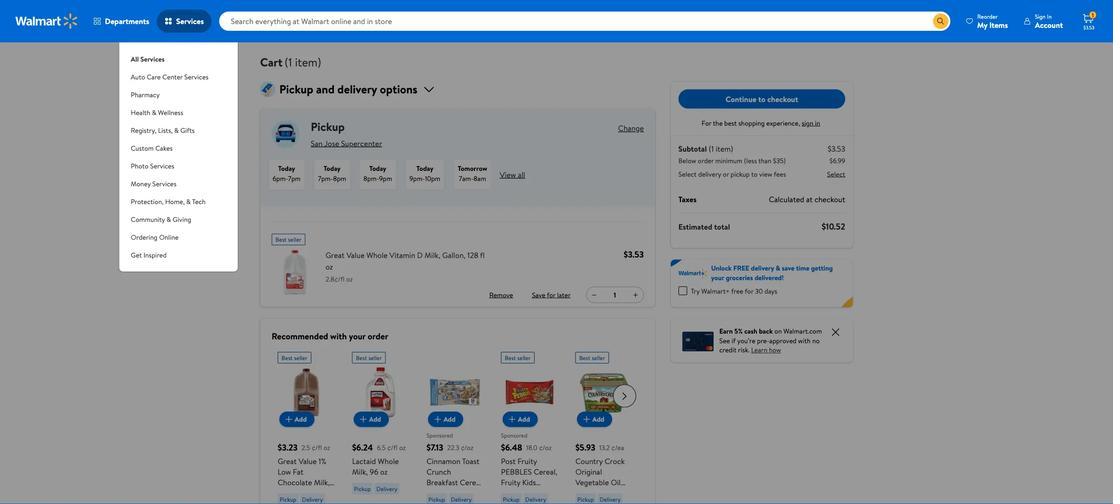 Task type: locate. For each thing, give the bounding box(es) containing it.
increase quantity great value whole vitamin d milk, gallon, 128 fl oz, current quantity 1 image
[[632, 291, 640, 299]]

best seller for $5.93
[[579, 353, 605, 362]]

services for all services
[[140, 54, 165, 64]]

breakfast
[[426, 477, 458, 487]]

with left no
[[798, 336, 811, 345]]

1 horizontal spatial your
[[711, 273, 724, 282]]

4 today from the left
[[417, 164, 434, 173]]

¢/oz right 22.3
[[461, 443, 473, 452]]

tech
[[192, 197, 206, 206]]

add for $5.93
[[592, 414, 604, 424]]

0 horizontal spatial milk,
[[314, 477, 330, 487]]

0 vertical spatial great
[[326, 250, 345, 260]]

subtotal (1 item)
[[679, 143, 734, 154]]

great value whole vitamin d milk, gallon, 128 fl oz, with add-on services, 2.8¢/fl oz, 1 in cart image
[[272, 249, 318, 295]]

2 add to cart image from the left
[[506, 413, 518, 425]]

0 vertical spatial item)
[[295, 54, 321, 70]]

4 add button from the left
[[502, 411, 538, 427]]

1 vertical spatial value
[[298, 456, 317, 466]]

item) for cart (1 item)
[[295, 54, 321, 70]]

best inside $5.93 group
[[579, 353, 590, 362]]

pickup inside $5.93 group
[[577, 495, 594, 503]]

0 horizontal spatial ¢/oz
[[461, 443, 473, 452]]

add to cart image inside $6.48 group
[[506, 413, 518, 425]]

gallon, inside great value whole vitamin d milk, gallon, 128 fl oz 2.8¢/fl oz
[[442, 250, 466, 260]]

chocolate
[[278, 477, 312, 487]]

¢/oz inside sponsored $6.48 18.0 ¢/oz post fruity pebbles cereal, fruity kids cereal, gluten free, 3
[[539, 443, 552, 452]]

pickup down vegetable at the bottom right of page
[[577, 495, 594, 503]]

0 vertical spatial value
[[347, 250, 365, 260]]

registry, lists, & gifts
[[131, 125, 195, 135]]

pharmacy button
[[119, 86, 238, 103]]

1 vertical spatial 1
[[614, 290, 616, 300]]

delivery
[[699, 169, 721, 179], [751, 263, 774, 273]]

whole inside great value whole vitamin d milk, gallon, 128 fl oz 2.8¢/fl oz
[[367, 250, 388, 260]]

add to cart image up the $6.48
[[506, 413, 518, 425]]

seller inside $6.24 group
[[368, 353, 382, 362]]

milk, right d on the left of page
[[425, 250, 441, 260]]

1 horizontal spatial add to cart image
[[432, 413, 443, 425]]

1 vertical spatial (1
[[709, 143, 714, 154]]

1 horizontal spatial sponsored
[[501, 431, 527, 439]]

add up 13.2
[[592, 414, 604, 424]]

best seller inside $6.48 group
[[505, 353, 531, 362]]

add inside $3.23 group
[[295, 414, 307, 424]]

¢/oz inside the sponsored $7.13 22.3 ¢/oz cinnamon toast crunch breakfast cereal, crispy cinnamon cereal, v
[[461, 443, 473, 452]]

0 vertical spatial fruity
[[517, 456, 537, 466]]

toast
[[462, 456, 479, 466]]

walmart+
[[702, 286, 730, 295]]

1 horizontal spatial ¢/oz
[[539, 443, 552, 452]]

seller for $5.93
[[592, 353, 605, 362]]

cereal, down breakfast
[[426, 498, 450, 504]]

oz up 2.8¢/fl
[[326, 261, 333, 272]]

0 horizontal spatial 1
[[614, 290, 616, 300]]

item) right cart
[[295, 54, 321, 70]]

0 vertical spatial order
[[698, 156, 714, 165]]

for
[[745, 286, 754, 295], [547, 290, 556, 299]]

cereal, up gluten
[[534, 466, 557, 477]]

2 ¢/fl from the left
[[387, 443, 397, 452]]

lactaid
[[352, 456, 376, 466]]

for right save
[[547, 290, 556, 299]]

2 add from the left
[[369, 414, 381, 424]]

1 vertical spatial checkout
[[815, 194, 846, 205]]

5%
[[735, 326, 743, 336]]

delivery inside $7.13 'group'
[[451, 495, 472, 503]]

how
[[769, 345, 781, 355]]

oz right 6.5
[[399, 443, 406, 452]]

delivery down 96
[[376, 484, 397, 492]]

0 horizontal spatial checkout
[[768, 94, 798, 104]]

delivery right crispy
[[451, 495, 472, 503]]

whole inside "$6.24 6.5 ¢/fl oz lactaid whole milk, 96 oz"
[[378, 456, 399, 466]]

1 horizontal spatial gallon,
[[442, 250, 466, 260]]

services inside popup button
[[176, 16, 204, 26]]

2.8¢/fl
[[326, 274, 345, 284]]

1 add button from the left
[[279, 411, 314, 427]]

1 today from the left
[[278, 164, 295, 173]]

5 add from the left
[[592, 414, 604, 424]]

today
[[278, 164, 295, 173], [324, 164, 341, 173], [369, 164, 386, 173], [417, 164, 434, 173]]

pickup inside $6.48 group
[[503, 495, 519, 503]]

¢/oz for $7.13
[[461, 443, 473, 452]]

1 add from the left
[[295, 414, 307, 424]]

account
[[1035, 19, 1063, 30]]

fruity
[[517, 456, 537, 466], [501, 477, 520, 487]]

fruity down the 18.0
[[517, 456, 537, 466]]

milk, inside great value whole vitamin d milk, gallon, 128 fl oz 2.8¢/fl oz
[[425, 250, 441, 260]]

1 vertical spatial to
[[752, 169, 758, 179]]

(1 right cart
[[285, 54, 292, 70]]

1 sponsored from the left
[[426, 431, 453, 439]]

2 select from the left
[[827, 169, 846, 179]]

add to cart image
[[283, 413, 295, 425], [432, 413, 443, 425], [581, 413, 592, 425]]

add to cart image inside $5.93 group
[[581, 413, 592, 425]]

(less
[[744, 156, 757, 165]]

1 right in
[[1092, 11, 1094, 19]]

try walmart+ free for 30 days
[[691, 286, 778, 295]]

today for 8pm
[[324, 164, 341, 173]]

2 add button from the left
[[354, 411, 389, 427]]

if
[[732, 336, 736, 345]]

recommended
[[272, 330, 328, 342]]

$3.53 up "$6.99"
[[828, 143, 846, 154]]

banner
[[671, 259, 853, 307]]

select down "$6.99"
[[827, 169, 846, 179]]

sponsored inside sponsored $6.48 18.0 ¢/oz post fruity pebbles cereal, fruity kids cereal, gluten free, 3
[[501, 431, 527, 439]]

0 vertical spatial checkout
[[768, 94, 798, 104]]

1 vertical spatial 128
[[303, 487, 314, 498]]

0 horizontal spatial gallon,
[[278, 487, 301, 498]]

0 vertical spatial fl
[[480, 250, 485, 260]]

0 horizontal spatial item)
[[295, 54, 321, 70]]

add up 22.3
[[443, 414, 455, 424]]

best seller inside $5.93 group
[[579, 353, 605, 362]]

5 add button from the left
[[577, 411, 612, 427]]

today inside today 6pm-7pm
[[278, 164, 295, 173]]

spread,
[[575, 487, 600, 498]]

whole down 6.5
[[378, 456, 399, 466]]

1 vertical spatial delivery
[[751, 263, 774, 273]]

add to cart image inside $6.24 group
[[357, 413, 369, 425]]

add button
[[279, 411, 314, 427], [354, 411, 389, 427], [428, 411, 463, 427], [502, 411, 538, 427], [577, 411, 612, 427]]

today up 8pm-
[[369, 164, 386, 173]]

$6.24
[[352, 441, 373, 453]]

milk, left 96
[[352, 466, 368, 477]]

with inside the see if you're pre-approved with no credit risk.
[[798, 336, 811, 345]]

services inside dropdown button
[[150, 161, 174, 170]]

0 horizontal spatial (1
[[285, 54, 292, 70]]

& inside dropdown button
[[186, 197, 191, 206]]

(1 for cart
[[285, 54, 292, 70]]

gallon, right d on the left of page
[[442, 250, 466, 260]]

san
[[311, 138, 323, 148]]

pickup for $7.13
[[428, 495, 445, 503]]

delivery for $6.24
[[376, 484, 397, 492]]

today for 7pm
[[278, 164, 295, 173]]

no
[[813, 336, 820, 345]]

delivery for $7.13
[[451, 495, 472, 503]]

0 horizontal spatial great
[[278, 456, 297, 466]]

pebbles
[[501, 466, 532, 477]]

today up 10pm
[[417, 164, 434, 173]]

item) up minimum
[[716, 143, 734, 154]]

¢/fl inside "$6.24 6.5 ¢/fl oz lactaid whole milk, 96 oz"
[[387, 443, 397, 452]]

cinnamon down $7.13
[[426, 456, 460, 466]]

1 horizontal spatial for
[[745, 286, 754, 295]]

& inside unlock free delivery & save time getting your groceries delivered!
[[776, 263, 781, 273]]

view
[[500, 169, 516, 180]]

¢/oz right the 18.0
[[539, 443, 552, 452]]

pickup inside $6.24 group
[[354, 484, 371, 492]]

add up 6.5
[[369, 414, 381, 424]]

1 horizontal spatial select
[[827, 169, 846, 179]]

3 add to cart image from the left
[[581, 413, 592, 425]]

0 horizontal spatial add to cart image
[[283, 413, 295, 425]]

kids
[[522, 477, 536, 487]]

(1 right subtotal
[[709, 143, 714, 154]]

fl
[[480, 250, 485, 260], [315, 487, 320, 498]]

add for sponsored
[[518, 414, 530, 424]]

community
[[131, 214, 165, 224]]

milk,
[[425, 250, 441, 260], [352, 466, 368, 477], [314, 477, 330, 487]]

0 horizontal spatial $3.53
[[624, 248, 644, 260]]

services right center
[[184, 72, 209, 81]]

banner containing unlock free delivery & save time getting your groceries delivered!
[[671, 259, 853, 307]]

services down "cakes"
[[150, 161, 174, 170]]

add
[[295, 414, 307, 424], [369, 414, 381, 424], [443, 414, 455, 424], [518, 414, 530, 424], [592, 414, 604, 424]]

2 add to cart image from the left
[[432, 413, 443, 425]]

delivery inside $5.93 group
[[600, 495, 621, 503]]

(1 for subtotal
[[709, 143, 714, 154]]

0 horizontal spatial fl
[[315, 487, 320, 498]]

health & wellness
[[131, 108, 183, 117]]

add button for $5.93
[[577, 411, 612, 427]]

1 vertical spatial great
[[278, 456, 297, 466]]

select down below
[[679, 169, 697, 179]]

0 horizontal spatial select
[[679, 169, 697, 179]]

delivery down kids
[[525, 495, 546, 503]]

0 vertical spatial whole
[[367, 250, 388, 260]]

best seller inside $6.24 group
[[356, 353, 382, 362]]

best
[[276, 235, 287, 244], [281, 353, 293, 362], [356, 353, 367, 362], [505, 353, 516, 362], [579, 353, 590, 362]]

to inside button
[[759, 94, 766, 104]]

gallon, down low
[[278, 487, 301, 498]]

items
[[990, 19, 1008, 30]]

add inside $6.24 group
[[369, 414, 381, 424]]

today for 10pm
[[417, 164, 434, 173]]

add button up the $6.48
[[502, 411, 538, 427]]

& left tech
[[186, 197, 191, 206]]

0 vertical spatial delivery
[[699, 169, 721, 179]]

checkout right at
[[815, 194, 846, 205]]

1 vertical spatial gallon,
[[278, 487, 301, 498]]

add inside $5.93 group
[[592, 414, 604, 424]]

auto care center services
[[131, 72, 209, 81]]

best seller
[[276, 235, 302, 244], [281, 353, 307, 362], [356, 353, 382, 362], [505, 353, 531, 362], [579, 353, 605, 362]]

0 horizontal spatial for
[[547, 290, 556, 299]]

gallon, inside $3.23 2.5 ¢/fl oz great value 1% low fat chocolate milk, gallon, 128 fl oz
[[278, 487, 301, 498]]

add up the 18.0
[[518, 414, 530, 424]]

$7.13 group
[[426, 348, 484, 504]]

milk, down 1%
[[314, 477, 330, 487]]

oz up 1%
[[324, 443, 330, 452]]

(1
[[285, 54, 292, 70], [709, 143, 714, 154]]

experience,
[[767, 118, 800, 128]]

3 add from the left
[[443, 414, 455, 424]]

seller inside alert
[[288, 235, 302, 244]]

earn
[[720, 326, 733, 336]]

0 vertical spatial (1
[[285, 54, 292, 70]]

1 horizontal spatial 128
[[468, 250, 478, 260]]

today inside today 7pm-8pm
[[324, 164, 341, 173]]

delivery for $5.93
[[600, 495, 621, 503]]

0 horizontal spatial your
[[349, 330, 366, 342]]

add to cart image up $6.24
[[357, 413, 369, 425]]

& left giving
[[167, 214, 171, 224]]

0 vertical spatial $3.53
[[1084, 24, 1095, 31]]

seller inside $6.48 group
[[517, 353, 531, 362]]

1 horizontal spatial item)
[[716, 143, 734, 154]]

today inside today 8pm-9pm
[[369, 164, 386, 173]]

get
[[131, 250, 142, 259]]

sponsored up the $6.48
[[501, 431, 527, 439]]

1 vertical spatial $3.53
[[828, 143, 846, 154]]

sponsored up $7.13
[[426, 431, 453, 439]]

add button up $5.93
[[577, 411, 612, 427]]

order
[[698, 156, 714, 165], [368, 330, 388, 342]]

96
[[370, 466, 378, 477]]

1 left increase quantity great value whole vitamin d milk, gallon, 128 fl oz, current quantity 1 image
[[614, 290, 616, 300]]

protection, home, & tech
[[131, 197, 206, 206]]

save for later button
[[530, 287, 573, 303]]

1 horizontal spatial milk,
[[352, 466, 368, 477]]

1 horizontal spatial $3.53
[[828, 143, 846, 154]]

add button inside $7.13 'group'
[[428, 411, 463, 427]]

0 horizontal spatial 128
[[303, 487, 314, 498]]

add button inside $6.24 group
[[354, 411, 389, 427]]

back
[[759, 326, 773, 336]]

8pm
[[333, 174, 346, 183]]

to right continue
[[759, 94, 766, 104]]

0 vertical spatial to
[[759, 94, 766, 104]]

1 horizontal spatial ¢/fl
[[387, 443, 397, 452]]

pickup left gluten
[[503, 495, 519, 503]]

best inside $6.24 group
[[356, 353, 367, 362]]

0 horizontal spatial to
[[752, 169, 758, 179]]

$3.53 right 'account' in the top of the page
[[1084, 24, 1095, 31]]

1 vertical spatial fl
[[315, 487, 320, 498]]

gluten
[[526, 487, 549, 498]]

select for select button
[[827, 169, 846, 179]]

pickup for $6.48
[[503, 495, 519, 503]]

san jose supercenter
[[311, 138, 382, 148]]

1 horizontal spatial to
[[759, 94, 766, 104]]

great up 2.8¢/fl
[[326, 250, 345, 260]]

pickup down 96
[[354, 484, 371, 492]]

value down 2.5
[[298, 456, 317, 466]]

best for $5.93
[[579, 353, 590, 362]]

$6.24 group
[[352, 348, 409, 498]]

1 vertical spatial item)
[[716, 143, 734, 154]]

sponsored inside the sponsored $7.13 22.3 ¢/oz cinnamon toast crunch breakfast cereal, crispy cinnamon cereal, v
[[426, 431, 453, 439]]

$3.53 up increase quantity great value whole vitamin d milk, gallon, 128 fl oz, current quantity 1 image
[[624, 248, 644, 260]]

today up 7pm-
[[324, 164, 341, 173]]

get inspired button
[[119, 246, 238, 264]]

3 add button from the left
[[428, 411, 463, 427]]

getting
[[811, 263, 833, 273]]

add to cart image
[[357, 413, 369, 425], [506, 413, 518, 425]]

earn 5% cash back on walmart.com
[[720, 326, 822, 336]]

0 horizontal spatial delivery
[[699, 169, 721, 179]]

add button up 22.3
[[428, 411, 463, 427]]

delivery down chocolate
[[302, 495, 323, 503]]

sponsored for $7.13
[[426, 431, 453, 439]]

try
[[691, 286, 700, 295]]

add to cart image up $3.23
[[283, 413, 295, 425]]

¢/fl right 2.5
[[312, 443, 322, 452]]

san jose supercenter button
[[311, 136, 382, 151]]

services up the protection, home, & tech
[[152, 179, 176, 188]]

0 horizontal spatial sponsored
[[426, 431, 453, 439]]

whole left vitamin
[[367, 250, 388, 260]]

0 horizontal spatial add to cart image
[[357, 413, 369, 425]]

add button inside $6.48 group
[[502, 411, 538, 427]]

add inside $6.48 group
[[518, 414, 530, 424]]

2 horizontal spatial milk,
[[425, 250, 441, 260]]

1 horizontal spatial fl
[[480, 250, 485, 260]]

¢/fl for $3.23
[[312, 443, 322, 452]]

1 horizontal spatial add to cart image
[[506, 413, 518, 425]]

pickup
[[311, 119, 345, 135], [354, 484, 371, 492], [279, 495, 296, 503], [428, 495, 445, 503], [503, 495, 519, 503], [577, 495, 594, 503]]

sponsored for $6.48
[[501, 431, 527, 439]]

3 today from the left
[[369, 164, 386, 173]]

today up 6pm-
[[278, 164, 295, 173]]

all services link
[[119, 42, 238, 68]]

best seller for $6.24
[[356, 353, 382, 362]]

pickup inside $7.13 'group'
[[428, 495, 445, 503]]

0 vertical spatial 1
[[1092, 11, 1094, 19]]

128 inside $3.23 2.5 ¢/fl oz great value 1% low fat chocolate milk, gallon, 128 fl oz
[[303, 487, 314, 498]]

0 vertical spatial your
[[711, 273, 724, 282]]

great down $3.23
[[278, 456, 297, 466]]

1 add to cart image from the left
[[283, 413, 295, 425]]

1 horizontal spatial value
[[347, 250, 365, 260]]

$6.48 group
[[501, 348, 558, 504]]

shopping
[[739, 118, 765, 128]]

1 vertical spatial whole
[[378, 456, 399, 466]]

1 vertical spatial order
[[368, 330, 388, 342]]

add button up 2.5
[[279, 411, 314, 427]]

2 today from the left
[[324, 164, 341, 173]]

checkout up "experience,"
[[768, 94, 798, 104]]

best inside $6.48 group
[[505, 353, 516, 362]]

home,
[[165, 197, 185, 206]]

delivery inside $6.48 group
[[525, 495, 546, 503]]

2 sponsored from the left
[[501, 431, 527, 439]]

add to cart image for add button in the $5.93 group
[[581, 413, 592, 425]]

days
[[765, 286, 778, 295]]

sponsored
[[426, 431, 453, 439], [501, 431, 527, 439]]

1 add to cart image from the left
[[357, 413, 369, 425]]

1 horizontal spatial with
[[798, 336, 811, 345]]

walmart image
[[15, 13, 78, 29]]

add to cart image up $7.13
[[432, 413, 443, 425]]

add to cart image inside $7.13 'group'
[[432, 413, 443, 425]]

with right recommended
[[330, 330, 347, 342]]

add button inside $5.93 group
[[577, 411, 612, 427]]

delivery right the free
[[751, 263, 774, 273]]

0 vertical spatial 128
[[468, 250, 478, 260]]

cinnamon
[[426, 456, 460, 466], [449, 487, 483, 498]]

for left 30
[[745, 286, 754, 295]]

0 horizontal spatial ¢/fl
[[312, 443, 322, 452]]

cart (1 item)
[[260, 54, 321, 70]]

add inside $7.13 'group'
[[443, 414, 455, 424]]

add to cart image inside $3.23 group
[[283, 413, 295, 425]]

1 horizontal spatial checkout
[[815, 194, 846, 205]]

best seller for sponsored
[[505, 353, 531, 362]]

cereal, down the pebbles
[[501, 487, 525, 498]]

health
[[131, 108, 150, 117]]

decrease quantity great value whole vitamin d milk, gallon, 128 fl oz, current quantity 1 image
[[591, 291, 598, 299]]

0 vertical spatial gallon,
[[442, 250, 466, 260]]

2 horizontal spatial add to cart image
[[581, 413, 592, 425]]

services inside dropdown button
[[152, 179, 176, 188]]

services right the all
[[140, 54, 165, 64]]

delivery inside $6.24 group
[[376, 484, 397, 492]]

seller inside $3.23 group
[[294, 353, 307, 362]]

$6.24 6.5 ¢/fl oz lactaid whole milk, 96 oz
[[352, 441, 406, 477]]

pickup down chocolate
[[279, 495, 296, 503]]

cinnamon right crispy
[[449, 487, 483, 498]]

services up all services link
[[176, 16, 204, 26]]

add to cart image up $5.93
[[581, 413, 592, 425]]

4 add from the left
[[518, 414, 530, 424]]

1 ¢/fl from the left
[[312, 443, 322, 452]]

pickup inside $3.23 group
[[279, 495, 296, 503]]

13.2
[[599, 443, 610, 452]]

pickup down breakfast
[[428, 495, 445, 503]]

to left view
[[752, 169, 758, 179]]

checkout inside button
[[768, 94, 798, 104]]

all
[[131, 54, 139, 64]]

pickup up jose
[[311, 119, 345, 135]]

$5.93 13.2 ¢/ea country crock original vegetable oil spread, 45 oz
[[575, 441, 625, 504]]

1 ¢/oz from the left
[[461, 443, 473, 452]]

add button up $6.24
[[354, 411, 389, 427]]

2 ¢/oz from the left
[[539, 443, 552, 452]]

add button inside $3.23 group
[[279, 411, 314, 427]]

seller inside $5.93 group
[[592, 353, 605, 362]]

vitamin
[[390, 250, 415, 260]]

today inside the today 9pm-10pm
[[417, 164, 434, 173]]

add to cart image for add button inside the $3.23 group
[[283, 413, 295, 425]]

registry,
[[131, 125, 157, 135]]

to
[[759, 94, 766, 104], [752, 169, 758, 179]]

delivery left or
[[699, 169, 721, 179]]

¢/fl inside $3.23 2.5 ¢/fl oz great value 1% low fat chocolate milk, gallon, 128 fl oz
[[312, 443, 322, 452]]

1 horizontal spatial (1
[[709, 143, 714, 154]]

on
[[775, 326, 782, 336]]

great value whole vitamin d milk, gallon, 128 fl oz 2.8¢/fl oz
[[326, 250, 485, 284]]

fruity left kids
[[501, 477, 520, 487]]

add up 2.5
[[295, 414, 307, 424]]

0 horizontal spatial value
[[298, 456, 317, 466]]

auto care center services button
[[119, 68, 238, 86]]

value left vitamin
[[347, 250, 365, 260]]

add to cart image for sponsored
[[506, 413, 518, 425]]

¢/oz
[[461, 443, 473, 452], [539, 443, 552, 452]]

1 horizontal spatial great
[[326, 250, 345, 260]]

at
[[806, 194, 813, 205]]

walmart plus image
[[679, 269, 708, 279]]

1 select from the left
[[679, 169, 697, 179]]

best seller inside alert
[[276, 235, 302, 244]]

¢/fl right 6.5
[[387, 443, 397, 452]]

milk, inside $3.23 2.5 ¢/fl oz great value 1% low fat chocolate milk, gallon, 128 fl oz
[[314, 477, 330, 487]]

1
[[1092, 11, 1094, 19], [614, 290, 616, 300]]

value inside $3.23 2.5 ¢/fl oz great value 1% low fat chocolate milk, gallon, 128 fl oz
[[298, 456, 317, 466]]

delivery down oil
[[600, 495, 621, 503]]

1 horizontal spatial delivery
[[751, 263, 774, 273]]

& left save
[[776, 263, 781, 273]]

item) for subtotal (1 item)
[[716, 143, 734, 154]]

1 horizontal spatial order
[[698, 156, 714, 165]]



Task type: describe. For each thing, give the bounding box(es) containing it.
checkout for calculated at checkout
[[815, 194, 846, 205]]

cereal, down the toast
[[460, 477, 483, 487]]

change button
[[618, 123, 644, 133]]

9pm-
[[410, 174, 425, 183]]

seller for $6.24
[[368, 353, 382, 362]]

pickup for $5.93
[[577, 495, 594, 503]]

oz right 2.8¢/fl
[[346, 274, 353, 284]]

add button for sponsored
[[502, 411, 538, 427]]

select delivery or pickup to view fees
[[679, 169, 786, 179]]

$3.23 2.5 ¢/fl oz great value 1% low fat chocolate milk, gallon, 128 fl oz
[[278, 441, 330, 498]]

services inside dropdown button
[[184, 72, 209, 81]]

1 vertical spatial your
[[349, 330, 366, 342]]

add to cart image for add button in $7.13 'group'
[[432, 413, 443, 425]]

30
[[755, 286, 763, 295]]

& right health at the top of page
[[152, 108, 156, 117]]

cash
[[745, 326, 758, 336]]

0 horizontal spatial order
[[368, 330, 388, 342]]

oz down 1%
[[322, 487, 329, 498]]

dismiss capital one banner image
[[830, 326, 842, 338]]

or
[[723, 169, 729, 179]]

subtotal
[[679, 143, 707, 154]]

services for money services
[[152, 179, 176, 188]]

save
[[532, 290, 546, 299]]

estimated total
[[679, 221, 730, 232]]

2 vertical spatial $3.53
[[624, 248, 644, 260]]

walmart.com
[[784, 326, 822, 336]]

milk, inside "$6.24 6.5 ¢/fl oz lactaid whole milk, 96 oz"
[[352, 466, 368, 477]]

great inside great value whole vitamin d milk, gallon, 128 fl oz 2.8¢/fl oz
[[326, 250, 345, 260]]

Search search field
[[219, 12, 951, 31]]

today 7pm-8pm
[[318, 164, 346, 183]]

best inside alert
[[276, 235, 287, 244]]

$5.93
[[575, 441, 595, 453]]

Walmart Site-Wide search field
[[219, 12, 951, 31]]

8am
[[474, 174, 486, 183]]

today 8pm-9pm
[[364, 164, 392, 183]]

pickup
[[731, 169, 750, 179]]

add for $6.24
[[369, 414, 381, 424]]

supercenter
[[341, 138, 382, 148]]

search icon image
[[937, 17, 945, 25]]

photo
[[131, 161, 149, 170]]

for inside banner
[[745, 286, 754, 295]]

1 vertical spatial fruity
[[501, 477, 520, 487]]

Try Walmart+ free for 30 days checkbox
[[679, 286, 687, 295]]

$6.99
[[830, 156, 846, 165]]

select button
[[827, 169, 846, 179]]

fat
[[293, 466, 303, 477]]

checkout for continue to checkout
[[768, 94, 798, 104]]

time
[[796, 263, 810, 273]]

crock
[[605, 456, 625, 466]]

continue
[[726, 94, 757, 104]]

learn how
[[752, 345, 781, 355]]

$5.93 group
[[575, 348, 632, 504]]

the
[[713, 118, 723, 128]]

unlock
[[711, 263, 732, 273]]

free
[[734, 263, 750, 273]]

best seller alert
[[272, 230, 305, 245]]

¢/oz for $6.48
[[539, 443, 552, 452]]

pickup for $6.24
[[354, 484, 371, 492]]

money
[[131, 179, 151, 188]]

low
[[278, 466, 291, 477]]

photo services
[[131, 161, 174, 170]]

next slide for horizontalscrollerrecommendations list image
[[613, 384, 636, 407]]

7am-
[[459, 174, 474, 183]]

tomorrow
[[458, 164, 487, 173]]

your inside unlock free delivery & save time getting your groceries delivered!
[[711, 273, 724, 282]]

estimated
[[679, 221, 713, 232]]

capital one credit card image
[[683, 330, 714, 351]]

country
[[575, 456, 603, 466]]

22.3
[[447, 443, 459, 452]]

minimum
[[716, 156, 743, 165]]

jose
[[324, 138, 339, 148]]

add to cart image for $6.24
[[357, 413, 369, 425]]

value inside great value whole vitamin d milk, gallon, 128 fl oz 2.8¢/fl oz
[[347, 250, 365, 260]]

0 vertical spatial cinnamon
[[426, 456, 460, 466]]

later
[[557, 290, 571, 299]]

calculated
[[769, 194, 805, 205]]

services button
[[157, 10, 212, 33]]

reorder
[[978, 12, 998, 20]]

center
[[162, 72, 183, 81]]

best seller inside $3.23 group
[[281, 353, 307, 362]]

1 horizontal spatial 1
[[1092, 11, 1094, 19]]

reorder my items
[[978, 12, 1008, 30]]

1%
[[318, 456, 326, 466]]

services for photo services
[[150, 161, 174, 170]]

all
[[518, 169, 525, 180]]

in
[[815, 118, 820, 128]]

view all button
[[500, 169, 525, 180]]

128 inside great value whole vitamin d milk, gallon, 128 fl oz 2.8¢/fl oz
[[468, 250, 478, 260]]

sign in account
[[1035, 12, 1063, 30]]

recommended with your order
[[272, 330, 388, 342]]

delivery for $6.48
[[525, 495, 546, 503]]

ordering online button
[[119, 228, 238, 246]]

community & giving
[[131, 214, 191, 224]]

for inside button
[[547, 290, 556, 299]]

7pm-
[[318, 174, 333, 183]]

today 9pm-10pm
[[410, 164, 441, 183]]

fl inside great value whole vitamin d milk, gallon, 128 fl oz 2.8¢/fl oz
[[480, 250, 485, 260]]

delivered!
[[755, 273, 784, 282]]

below
[[679, 156, 696, 165]]

& left the gifts
[[174, 125, 179, 135]]

my
[[978, 19, 988, 30]]

add button for $6.24
[[354, 411, 389, 427]]

2 horizontal spatial $3.53
[[1084, 24, 1095, 31]]

in
[[1047, 12, 1052, 20]]

best for $6.24
[[356, 353, 367, 362]]

$35)
[[773, 156, 786, 165]]

sponsored $7.13 22.3 ¢/oz cinnamon toast crunch breakfast cereal, crispy cinnamon cereal, v
[[426, 431, 483, 504]]

protection, home, & tech button
[[119, 193, 238, 210]]

get inspired
[[131, 250, 167, 259]]

sign in link
[[802, 118, 822, 128]]

money services
[[131, 179, 176, 188]]

oil
[[611, 477, 621, 487]]

taxes
[[679, 194, 697, 205]]

great value whole vitamin d milk, gallon, 128 fl oz link
[[326, 249, 491, 272]]

great inside $3.23 2.5 ¢/fl oz great value 1% low fat chocolate milk, gallon, 128 fl oz
[[278, 456, 297, 466]]

¢/fl for $6.24
[[387, 443, 397, 452]]

save
[[782, 263, 795, 273]]

sign
[[802, 118, 814, 128]]

$3.23 group
[[278, 348, 335, 504]]

today for 9pm
[[369, 164, 386, 173]]

fl inside $3.23 2.5 ¢/fl oz great value 1% low fat chocolate milk, gallon, 128 fl oz
[[315, 487, 320, 498]]

best for sponsored
[[505, 353, 516, 362]]

change
[[618, 123, 644, 133]]

0 horizontal spatial with
[[330, 330, 347, 342]]

seller for sponsored
[[517, 353, 531, 362]]

oz right 96
[[380, 466, 387, 477]]

8pm-
[[364, 174, 379, 183]]

ordering
[[131, 232, 158, 242]]

best
[[725, 118, 737, 128]]

6.5
[[377, 443, 386, 452]]

all services
[[131, 54, 165, 64]]

departments button
[[86, 10, 157, 33]]

1 vertical spatial cinnamon
[[449, 487, 483, 498]]

select for select delivery or pickup to view fees
[[679, 169, 697, 179]]

9pm
[[379, 174, 392, 183]]

delivery inside unlock free delivery & save time getting your groceries delivered!
[[751, 263, 774, 273]]

delivery inside $3.23 group
[[302, 495, 323, 503]]

post
[[501, 456, 516, 466]]

best inside $3.23 group
[[281, 353, 293, 362]]

money services button
[[119, 175, 238, 193]]

cart
[[260, 54, 283, 70]]



Task type: vqa. For each thing, say whether or not it's contained in the screenshot.
THE COMMUNITY
yes



